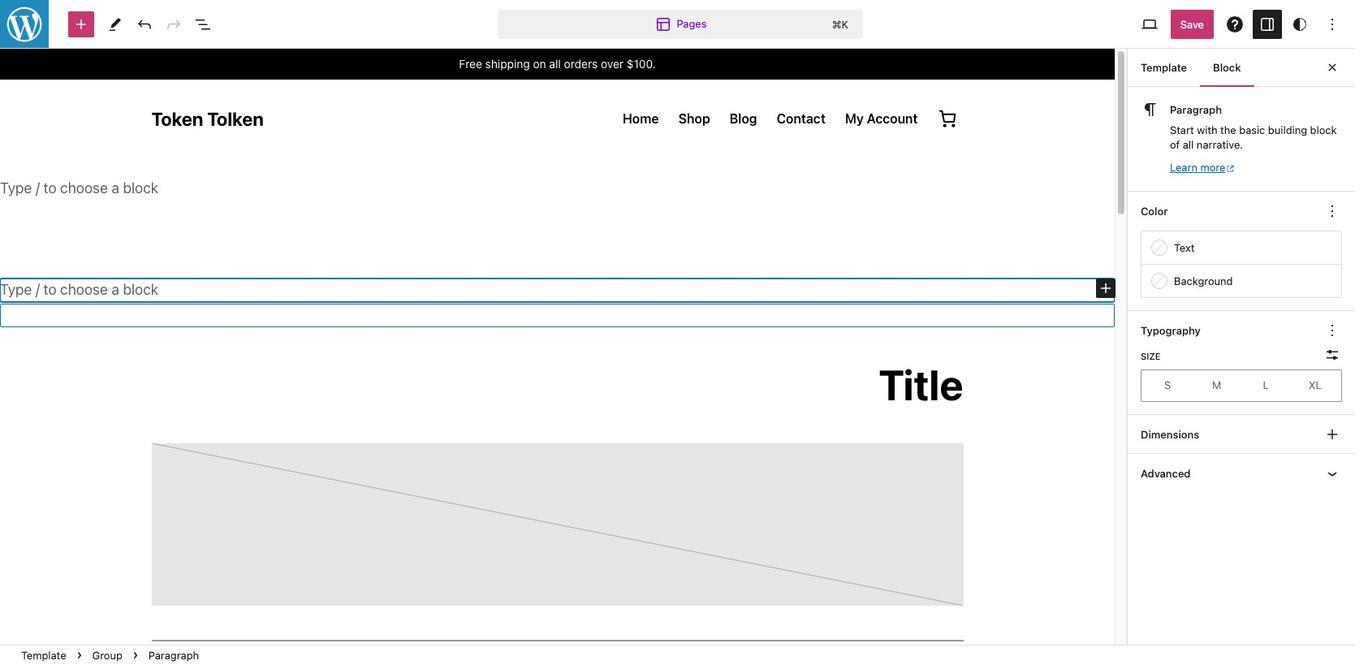 Task type: vqa. For each thing, say whether or not it's contained in the screenshot.
Close Settings IMAGE at the right of page
yes



Task type: describe. For each thing, give the bounding box(es) containing it.
dimensions options image
[[1323, 424, 1342, 444]]

save button
[[1171, 9, 1214, 39]]

block breadcrumb list
[[0, 646, 220, 665]]

more
[[1201, 161, 1226, 174]]

learn
[[1170, 161, 1198, 174]]

tools image
[[106, 14, 125, 34]]

building
[[1268, 123, 1307, 136]]

pages
[[677, 17, 707, 30]]

list view image
[[193, 14, 213, 34]]

color options image
[[1323, 201, 1342, 221]]

editor top bar region
[[0, 0, 1355, 49]]

Large button
[[1242, 372, 1291, 399]]

font size option group
[[1141, 369, 1342, 402]]

add block image
[[1096, 279, 1116, 298]]

basic
[[1239, 123, 1265, 136]]

narrative.
[[1197, 138, 1243, 151]]

the
[[1221, 123, 1237, 136]]

color
[[1141, 204, 1168, 217]]

of
[[1170, 138, 1180, 151]]

toggle block inserter image
[[71, 14, 91, 34]]

size element
[[1141, 350, 1161, 362]]

m
[[1212, 378, 1222, 391]]

learn more
[[1170, 161, 1226, 174]]



Task type: locate. For each thing, give the bounding box(es) containing it.
xl
[[1309, 378, 1322, 391]]

0 vertical spatial template button
[[1128, 48, 1200, 87]]

advanced
[[1141, 467, 1191, 480]]

1 vertical spatial paragraph
[[148, 649, 199, 662]]

1 vertical spatial template
[[21, 649, 66, 662]]

template button down view image
[[1128, 48, 1200, 87]]

help image
[[1225, 14, 1245, 34]]

0 vertical spatial template
[[1141, 61, 1187, 74]]

0 horizontal spatial template
[[21, 649, 66, 662]]

Small button
[[1143, 372, 1193, 399]]

start with the basic building block of all narrative.
[[1170, 123, 1337, 151]]

0 vertical spatial paragraph
[[1170, 103, 1222, 116]]

1 horizontal spatial paragraph
[[1170, 103, 1222, 116]]

template inside the 'block breadcrumb' list
[[21, 649, 66, 662]]

text button
[[1142, 231, 1342, 264]]

background button
[[1142, 264, 1342, 297]]

template for the rightmost template button
[[1141, 61, 1187, 74]]

set custom size image
[[1323, 345, 1342, 364]]

learn more link
[[1170, 160, 1236, 175]]

group
[[92, 649, 123, 662]]

0 horizontal spatial template button
[[15, 646, 73, 665]]

template button left the group
[[15, 646, 73, 665]]

1 horizontal spatial template button
[[1128, 48, 1200, 87]]

typography options image
[[1323, 320, 1342, 340]]

text
[[1174, 241, 1195, 254]]

styles image
[[1290, 14, 1310, 34]]

settings image
[[1258, 14, 1277, 34]]

size
[[1141, 351, 1161, 361]]

advanced button
[[1128, 454, 1355, 493]]

with
[[1197, 123, 1218, 136]]

all
[[1183, 138, 1194, 151]]

template for leftmost template button
[[21, 649, 66, 662]]

typography
[[1141, 324, 1201, 337]]

redo image
[[164, 14, 184, 34]]

block
[[1310, 123, 1337, 136]]

template down view image
[[1141, 61, 1187, 74]]

background
[[1174, 274, 1233, 287]]

paragraph
[[1170, 103, 1222, 116], [148, 649, 199, 662]]

paragraph up with at top right
[[1170, 103, 1222, 116]]

save
[[1181, 17, 1204, 30]]

block button
[[1200, 48, 1254, 87]]

template button
[[1128, 48, 1200, 87], [15, 646, 73, 665]]

group button
[[86, 646, 129, 665]]

undo image
[[135, 14, 154, 34]]

close settings image
[[1323, 58, 1342, 77]]

template left the group
[[21, 649, 66, 662]]

site icon image
[[0, 0, 50, 50]]

template
[[1141, 61, 1187, 74], [21, 649, 66, 662]]

paragraph right group button
[[148, 649, 199, 662]]

block
[[1213, 61, 1241, 74]]

options image
[[1323, 14, 1342, 34]]

Extra Large button
[[1291, 372, 1340, 399]]

1 horizontal spatial template
[[1141, 61, 1187, 74]]

s
[[1165, 378, 1171, 391]]

start
[[1170, 123, 1194, 136]]

dimensions
[[1141, 428, 1200, 441]]

paragraph inside the 'block breadcrumb' list
[[148, 649, 199, 662]]

view image
[[1140, 14, 1160, 34]]

l
[[1263, 378, 1269, 391]]

0 horizontal spatial paragraph
[[148, 649, 199, 662]]

1 vertical spatial template button
[[15, 646, 73, 665]]

⌘k
[[832, 17, 849, 30]]

Medium button
[[1193, 372, 1242, 399]]



